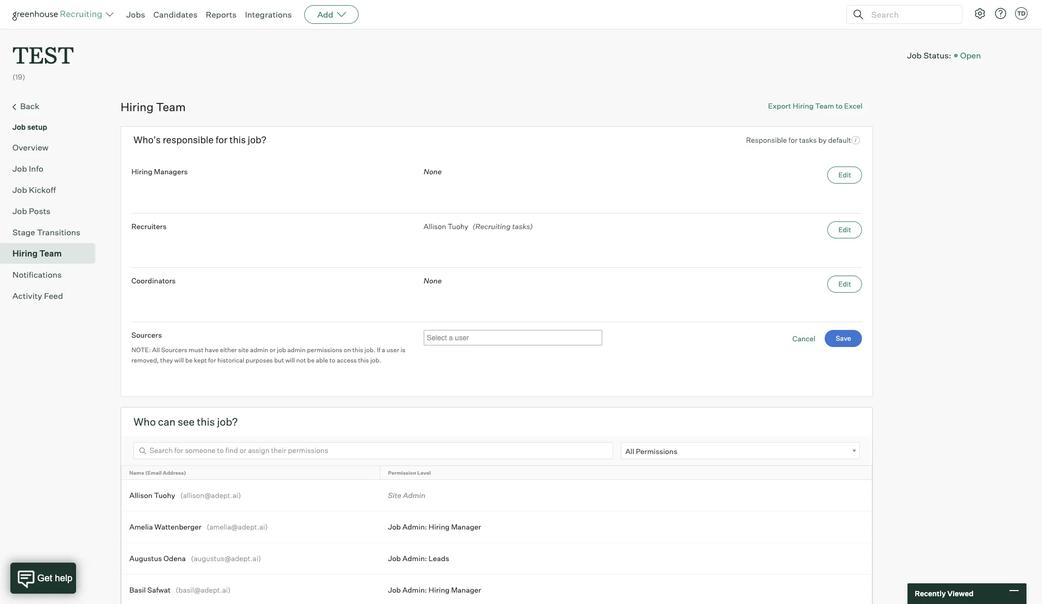 Task type: locate. For each thing, give the bounding box(es) containing it.
export hiring team to excel
[[768, 101, 863, 110]]

job admin: hiring manager down the leads
[[388, 586, 481, 595]]

coordinators
[[131, 276, 176, 285]]

td button
[[1015, 7, 1028, 20]]

1 vertical spatial edit
[[839, 225, 851, 234]]

admin: for (basil@adept.ai)
[[403, 586, 427, 595]]

job. down if
[[370, 357, 381, 364]]

admin up not
[[287, 346, 306, 354]]

this right see
[[197, 416, 215, 429]]

augustus
[[129, 555, 162, 563]]

2 admin: from the top
[[403, 555, 427, 563]]

row
[[122, 467, 872, 480], [122, 481, 872, 512], [122, 512, 872, 543], [122, 544, 872, 575], [122, 575, 872, 604]]

0 vertical spatial all
[[152, 346, 160, 354]]

open
[[960, 50, 981, 60]]

tuohy for allison tuohy (allison@adept.ai)
[[154, 491, 175, 500]]

manager
[[451, 523, 481, 532], [451, 586, 481, 595]]

job? for who's responsible for this job?
[[248, 134, 266, 146]]

tuohy inside row
[[154, 491, 175, 500]]

address)
[[163, 470, 186, 476]]

0 horizontal spatial allison
[[129, 491, 152, 500]]

0 horizontal spatial job?
[[217, 416, 238, 429]]

(allison@adept.ai)
[[180, 491, 241, 500]]

basil safwat (basil@adept.ai)
[[129, 586, 231, 595]]

1 vertical spatial allison
[[129, 491, 152, 500]]

0 vertical spatial none
[[424, 167, 442, 176]]

Search text field
[[869, 7, 953, 22]]

removed,
[[131, 357, 159, 364]]

job down site
[[388, 523, 401, 532]]

candidates link
[[153, 9, 198, 20]]

none edit for coordinators
[[424, 276, 851, 288]]

2 admin from the left
[[287, 346, 306, 354]]

team up responsible
[[156, 100, 186, 114]]

hiring team up who's
[[121, 100, 186, 114]]

will left not
[[285, 357, 295, 364]]

info
[[29, 163, 43, 174]]

transitions
[[37, 227, 80, 237]]

all left permissions
[[626, 447, 634, 456]]

1 vertical spatial to
[[330, 357, 336, 364]]

sourcers inside note: all              sourcers            must have either site admin or job admin permissions on this job. if a user is removed, they will be kept for historical purposes but will not be able to access this job.
[[161, 346, 187, 354]]

amelia wattenberger (amelia@adept.ai)
[[129, 523, 268, 532]]

name
[[129, 470, 144, 476]]

0 horizontal spatial be
[[185, 357, 193, 364]]

edit button
[[828, 166, 862, 184], [828, 221, 862, 238], [828, 276, 862, 293]]

job admin: hiring manager up the leads
[[388, 523, 481, 532]]

0 horizontal spatial tuohy
[[154, 491, 175, 500]]

stage transitions link
[[12, 226, 91, 238]]

be left kept
[[185, 357, 193, 364]]

add
[[317, 9, 333, 20]]

will
[[174, 357, 184, 364], [285, 357, 295, 364]]

0 horizontal spatial admin
[[250, 346, 268, 354]]

job
[[277, 346, 286, 354]]

2 none edit from the top
[[424, 276, 851, 288]]

0 vertical spatial allison
[[424, 222, 446, 231]]

1 job admin: hiring manager from the top
[[388, 523, 481, 532]]

edit for hiring managers
[[839, 171, 851, 179]]

0 vertical spatial admin:
[[403, 523, 427, 532]]

status:
[[924, 50, 952, 60]]

2 vertical spatial edit button
[[828, 276, 862, 293]]

0 horizontal spatial to
[[330, 357, 336, 364]]

edit button for hiring managers
[[828, 166, 862, 184]]

admin: down admin
[[403, 523, 427, 532]]

0 vertical spatial tuohy
[[448, 222, 468, 231]]

0 horizontal spatial hiring team
[[12, 248, 62, 259]]

0 vertical spatial job admin: hiring manager
[[388, 523, 481, 532]]

1 be from the left
[[185, 357, 193, 364]]

4 row from the top
[[122, 544, 872, 575]]

0 vertical spatial none edit
[[424, 167, 851, 179]]

2 edit from the top
[[839, 225, 851, 234]]

1 edit button from the top
[[828, 166, 862, 184]]

0 vertical spatial job.
[[365, 346, 376, 354]]

sourcers up they
[[161, 346, 187, 354]]

0 vertical spatial to
[[836, 101, 843, 110]]

grid
[[122, 467, 872, 604]]

2 edit button from the top
[[828, 221, 862, 238]]

1 horizontal spatial will
[[285, 357, 295, 364]]

1 horizontal spatial all
[[626, 447, 634, 456]]

none for coordinators
[[424, 276, 442, 285]]

admin up purposes
[[250, 346, 268, 354]]

0 vertical spatial edit
[[839, 171, 851, 179]]

1 horizontal spatial tuohy
[[448, 222, 468, 231]]

job posts
[[12, 206, 50, 216]]

1 none from the top
[[424, 167, 442, 176]]

export hiring team to excel link
[[768, 101, 863, 110]]

0 horizontal spatial will
[[174, 357, 184, 364]]

1 vertical spatial none
[[424, 276, 442, 285]]

reports
[[206, 9, 237, 20]]

can
[[158, 416, 176, 429]]

1 vertical spatial none edit
[[424, 276, 851, 288]]

0 horizontal spatial all
[[152, 346, 160, 354]]

all
[[152, 346, 160, 354], [626, 447, 634, 456]]

1 horizontal spatial be
[[307, 357, 315, 364]]

if
[[377, 346, 380, 354]]

hiring up the leads
[[429, 523, 450, 532]]

leads
[[429, 555, 449, 563]]

job left status:
[[907, 50, 922, 60]]

cancel
[[793, 334, 816, 343]]

manager for (basil@adept.ai)
[[451, 586, 481, 595]]

sourcers up note:
[[131, 331, 162, 339]]

1 vertical spatial edit button
[[828, 221, 862, 238]]

kept
[[194, 357, 207, 364]]

1 vertical spatial hiring team
[[12, 248, 62, 259]]

team left excel
[[815, 101, 834, 110]]

row containing basil safwat
[[122, 575, 872, 604]]

1 vertical spatial job admin: hiring manager
[[388, 586, 481, 595]]

name (email address)
[[129, 470, 186, 476]]

historical
[[218, 357, 244, 364]]

row containing augustus odena
[[122, 544, 872, 575]]

hiring
[[121, 100, 154, 114], [793, 101, 814, 110], [131, 167, 152, 176], [12, 248, 38, 259], [429, 523, 450, 532], [429, 586, 450, 595]]

2 manager from the top
[[451, 586, 481, 595]]

user
[[387, 346, 399, 354]]

1 vertical spatial admin:
[[403, 555, 427, 563]]

edit inside button
[[839, 225, 851, 234]]

admin: left the leads
[[403, 555, 427, 563]]

test (19)
[[12, 39, 74, 81]]

job
[[907, 50, 922, 60], [12, 122, 26, 131], [12, 163, 27, 174], [12, 185, 27, 195], [12, 206, 27, 216], [388, 523, 401, 532], [388, 555, 401, 563], [388, 586, 401, 595]]

5 row from the top
[[122, 575, 872, 604]]

candidates
[[153, 9, 198, 20]]

job? for who can see this job?
[[217, 416, 238, 429]]

3 row from the top
[[122, 512, 872, 543]]

allison for allison tuohy
[[424, 222, 446, 231]]

excel
[[844, 101, 863, 110]]

job.
[[365, 346, 376, 354], [370, 357, 381, 364]]

1 vertical spatial job?
[[217, 416, 238, 429]]

1 horizontal spatial job?
[[248, 134, 266, 146]]

0 vertical spatial edit button
[[828, 166, 862, 184]]

2 vertical spatial edit
[[839, 280, 851, 288]]

1 edit from the top
[[839, 171, 851, 179]]

(email
[[145, 470, 162, 476]]

save button
[[825, 330, 862, 347]]

1 vertical spatial job.
[[370, 357, 381, 364]]

3 admin: from the top
[[403, 586, 427, 595]]

0 vertical spatial manager
[[451, 523, 481, 532]]

team up notifications link
[[39, 248, 62, 259]]

Search for someone to find or assign their permissions text field
[[134, 443, 613, 460]]

None text field
[[424, 331, 608, 345]]

purposes
[[246, 357, 273, 364]]

1 manager from the top
[[451, 523, 481, 532]]

will right they
[[174, 357, 184, 364]]

admin: down job admin: leads
[[403, 586, 427, 595]]

(augustus@adept.ai)
[[191, 555, 261, 563]]

to inside note: all              sourcers            must have either site admin or job admin permissions on this job. if a user is removed, they will be kept for historical purposes but will not be able to access this job.
[[330, 357, 336, 364]]

2 job admin: hiring manager from the top
[[388, 586, 481, 595]]

a
[[382, 346, 385, 354]]

permission
[[388, 470, 416, 476]]

1 horizontal spatial allison
[[424, 222, 446, 231]]

job?
[[248, 134, 266, 146], [217, 416, 238, 429]]

2 will from the left
[[285, 357, 295, 364]]

jobs
[[126, 9, 145, 20]]

0 vertical spatial hiring team
[[121, 100, 186, 114]]

for left tasks
[[789, 136, 798, 144]]

all up removed,
[[152, 346, 160, 354]]

1 horizontal spatial admin
[[287, 346, 306, 354]]

they
[[160, 357, 173, 364]]

2 none from the top
[[424, 276, 442, 285]]

job admin: hiring manager
[[388, 523, 481, 532], [388, 586, 481, 595]]

all permissions link
[[621, 443, 860, 460]]

for down have
[[208, 357, 216, 364]]

2 row from the top
[[122, 481, 872, 512]]

hiring team up notifications on the left of page
[[12, 248, 62, 259]]

3 edit button from the top
[[828, 276, 862, 293]]

job down job admin: leads
[[388, 586, 401, 595]]

1 vertical spatial tuohy
[[154, 491, 175, 500]]

3 edit from the top
[[839, 280, 851, 288]]

1 vertical spatial sourcers
[[161, 346, 187, 354]]

see
[[178, 416, 195, 429]]

1 vertical spatial manager
[[451, 586, 481, 595]]

admin
[[250, 346, 268, 354], [287, 346, 306, 354]]

job. left if
[[365, 346, 376, 354]]

configure image
[[974, 7, 986, 20]]

admin:
[[403, 523, 427, 532], [403, 555, 427, 563], [403, 586, 427, 595]]

permissions
[[636, 447, 678, 456]]

kickoff
[[29, 185, 56, 195]]

1 none edit from the top
[[424, 167, 851, 179]]

to left excel
[[836, 101, 843, 110]]

0 vertical spatial job?
[[248, 134, 266, 146]]

2 vertical spatial admin:
[[403, 586, 427, 595]]

this
[[230, 134, 246, 146], [352, 346, 363, 354], [358, 357, 369, 364], [197, 416, 215, 429]]

allison
[[424, 222, 446, 231], [129, 491, 152, 500]]

to right "able" on the left of the page
[[330, 357, 336, 364]]

2 be from the left
[[307, 357, 315, 364]]

job left "posts"
[[12, 206, 27, 216]]

integrations link
[[245, 9, 292, 20]]

1 horizontal spatial to
[[836, 101, 843, 110]]

(amelia@adept.ai)
[[207, 523, 268, 532]]

1 row from the top
[[122, 467, 872, 480]]

amelia
[[129, 523, 153, 532]]

stage transitions
[[12, 227, 80, 237]]

1 will from the left
[[174, 357, 184, 364]]

test link
[[12, 29, 74, 72]]

have
[[205, 346, 219, 354]]

tuohy for allison tuohy
[[448, 222, 468, 231]]

1 admin: from the top
[[403, 523, 427, 532]]

none
[[424, 167, 442, 176], [424, 276, 442, 285]]

be right not
[[307, 357, 315, 364]]

basil
[[129, 586, 146, 595]]



Task type: describe. For each thing, give the bounding box(es) containing it.
this right access
[[358, 357, 369, 364]]

hiring managers
[[131, 167, 188, 176]]

but
[[274, 357, 284, 364]]

job status:
[[907, 50, 952, 60]]

test
[[12, 39, 74, 70]]

managers
[[154, 167, 188, 176]]

or
[[270, 346, 276, 354]]

for inside note: all              sourcers            must have either site admin or job admin permissions on this job. if a user is removed, they will be kept for historical purposes but will not be able to access this job.
[[208, 357, 216, 364]]

tasks
[[799, 136, 817, 144]]

must
[[189, 346, 203, 354]]

level
[[417, 470, 431, 476]]

add button
[[304, 5, 359, 24]]

1 admin from the left
[[250, 346, 268, 354]]

hiring right the export
[[793, 101, 814, 110]]

reports link
[[206, 9, 237, 20]]

all inside note: all              sourcers            must have either site admin or job admin permissions on this job. if a user is removed, they will be kept for historical purposes but will not be able to access this job.
[[152, 346, 160, 354]]

td
[[1017, 10, 1026, 17]]

either
[[220, 346, 237, 354]]

overview link
[[12, 141, 91, 154]]

job left the leads
[[388, 555, 401, 563]]

job left info
[[12, 163, 27, 174]]

responsible for tasks by default
[[746, 136, 851, 144]]

job info link
[[12, 162, 91, 175]]

job admin: leads
[[388, 555, 449, 563]]

none for hiring managers
[[424, 167, 442, 176]]

job posts link
[[12, 205, 91, 217]]

job kickoff
[[12, 185, 56, 195]]

integrations
[[245, 9, 292, 20]]

augustus odena (augustus@adept.ai)
[[129, 555, 261, 563]]

edit for coordinators
[[839, 280, 851, 288]]

who
[[134, 416, 156, 429]]

posts
[[29, 206, 50, 216]]

not
[[296, 357, 306, 364]]

row containing name (email address)
[[122, 467, 872, 480]]

hiring left managers
[[131, 167, 152, 176]]

activity feed
[[12, 291, 63, 301]]

this right "on"
[[352, 346, 363, 354]]

1 horizontal spatial team
[[156, 100, 186, 114]]

job admin: hiring manager for amelia wattenberger (amelia@adept.ai)
[[388, 523, 481, 532]]

export
[[768, 101, 791, 110]]

is
[[401, 346, 406, 354]]

permissions
[[307, 346, 342, 354]]

0 vertical spatial sourcers
[[131, 331, 162, 339]]

this right responsible
[[230, 134, 246, 146]]

edit button for recruiters
[[828, 221, 862, 238]]

responsible
[[746, 136, 787, 144]]

activity feed link
[[12, 290, 91, 302]]

site admin
[[388, 491, 425, 500]]

hiring up who's
[[121, 100, 154, 114]]

activity
[[12, 291, 42, 301]]

for right responsible
[[216, 134, 228, 146]]

note:
[[131, 346, 151, 354]]

grid containing allison tuohy
[[122, 467, 872, 604]]

safwat
[[147, 586, 171, 595]]

row containing allison tuohy
[[122, 481, 872, 512]]

site
[[238, 346, 249, 354]]

td button
[[1013, 5, 1030, 22]]

admin
[[403, 491, 425, 500]]

1 vertical spatial all
[[626, 447, 634, 456]]

recruiters
[[131, 222, 167, 231]]

permission level
[[388, 470, 431, 476]]

cancel link
[[793, 334, 816, 343]]

notifications link
[[12, 268, 91, 281]]

admin: for (augustus@adept.ai)
[[403, 555, 427, 563]]

job left kickoff
[[12, 185, 27, 195]]

responsible
[[163, 134, 214, 146]]

job info
[[12, 163, 43, 174]]

0 horizontal spatial team
[[39, 248, 62, 259]]

overview
[[12, 142, 49, 152]]

hiring down the leads
[[429, 586, 450, 595]]

save
[[836, 334, 851, 342]]

able
[[316, 357, 328, 364]]

job kickoff link
[[12, 184, 91, 196]]

by
[[819, 136, 827, 144]]

allison tuohy
[[424, 222, 468, 231]]

recently
[[915, 590, 946, 598]]

hiring team link
[[12, 247, 91, 260]]

2 horizontal spatial team
[[815, 101, 834, 110]]

job left the setup
[[12, 122, 26, 131]]

wattenberger
[[154, 523, 202, 532]]

who can see this job?
[[134, 416, 238, 429]]

feed
[[44, 291, 63, 301]]

admin: for (amelia@adept.ai)
[[403, 523, 427, 532]]

row containing amelia wattenberger
[[122, 512, 872, 543]]

back
[[20, 101, 39, 111]]

recently viewed
[[915, 590, 974, 598]]

none edit for hiring managers
[[424, 167, 851, 179]]

greenhouse recruiting image
[[12, 8, 106, 21]]

hiring down stage
[[12, 248, 38, 259]]

allison for allison tuohy (allison@adept.ai)
[[129, 491, 152, 500]]

edit button for coordinators
[[828, 276, 862, 293]]

1 horizontal spatial hiring team
[[121, 100, 186, 114]]

notifications
[[12, 269, 62, 280]]

on
[[344, 346, 351, 354]]

who's
[[134, 134, 161, 146]]

allison tuohy (allison@adept.ai)
[[129, 491, 241, 500]]

job admin: hiring manager for basil safwat (basil@adept.ai)
[[388, 586, 481, 595]]

manager for (amelia@adept.ai)
[[451, 523, 481, 532]]

stage
[[12, 227, 35, 237]]

access
[[337, 357, 357, 364]]

viewed
[[948, 590, 974, 598]]

setup
[[27, 122, 47, 131]]

odena
[[164, 555, 186, 563]]



Task type: vqa. For each thing, say whether or not it's contained in the screenshot.
the Recently
yes



